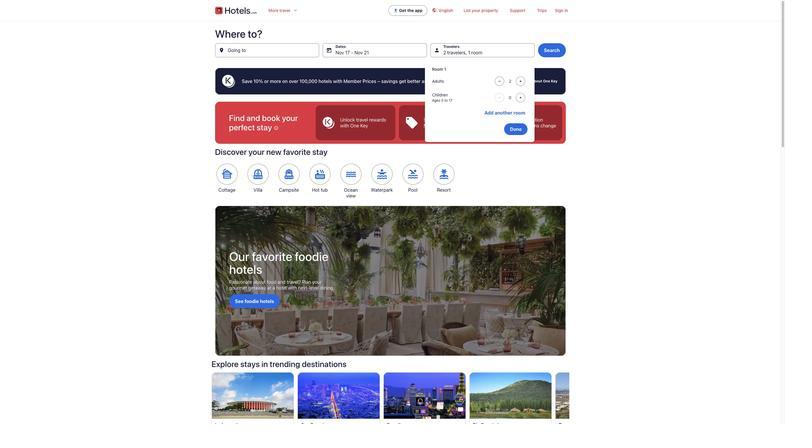 Task type: describe. For each thing, give the bounding box(es) containing it.
learn
[[521, 79, 531, 83]]

ocean view button
[[339, 164, 363, 199]]

save more with member prices
[[424, 117, 456, 128]]

more
[[269, 8, 279, 13]]

hot tub
[[312, 187, 328, 193]]

free cancellation options if plans change
[[507, 117, 556, 128]]

as
[[422, 79, 427, 84]]

villa
[[254, 187, 262, 193]]

find and book your perfect stay
[[229, 113, 298, 132]]

0
[[442, 98, 444, 103]]

trips
[[537, 8, 547, 13]]

-
[[351, 50, 353, 55]]

dine under a verdant mosaic of plant life in the city. image
[[215, 206, 566, 356]]

a
[[273, 285, 275, 291]]

cottage button
[[215, 164, 239, 193]]

about inside learn about one key link
[[532, 79, 542, 83]]

and inside find and book your perfect stay
[[247, 113, 260, 123]]

tiers
[[477, 79, 486, 84]]

gourmet
[[229, 285, 247, 291]]

book
[[262, 113, 280, 123]]

free
[[507, 117, 517, 123]]

destinations
[[302, 359, 347, 369]]

hotels inside our favorite foodie hotels passionate about food and travel? plan your gourmet getaway at a hotel with next-level dining.
[[229, 262, 262, 277]]

getaway
[[248, 285, 266, 291]]

2 travelers, 1 room button
[[431, 43, 535, 57]]

get
[[399, 79, 406, 84]]

2
[[444, 50, 446, 55]]

another
[[495, 110, 513, 116]]

change
[[541, 123, 556, 128]]

campsite button
[[277, 164, 301, 193]]

through
[[450, 79, 467, 84]]

21
[[364, 50, 369, 55]]

0 horizontal spatial member
[[344, 79, 362, 84]]

more travel
[[269, 8, 290, 13]]

key inside unlock travel rewards with one key
[[360, 123, 368, 128]]

sign in
[[555, 8, 568, 13]]

about inside our favorite foodie hotels passionate about food and travel? plan your gourmet getaway at a hotel with next-level dining.
[[253, 280, 266, 285]]

discover your new favorite stay
[[215, 147, 328, 157]]

rewards
[[369, 117, 386, 123]]

0 horizontal spatial more
[[270, 79, 281, 84]]

prices inside save more with member prices
[[443, 123, 456, 128]]

children
[[432, 92, 448, 97]]

learn about one key link
[[520, 77, 559, 86]]

17 inside button
[[345, 50, 350, 55]]

–
[[378, 79, 380, 84]]

list your property link
[[458, 5, 504, 16]]

hot tub button
[[308, 164, 332, 193]]

save for save 10% or more on over 100,000 hotels with member prices – savings get better as you climb through the tiers
[[242, 79, 252, 84]]

0 vertical spatial prices
[[363, 79, 376, 84]]

with inside unlock travel rewards with one key
[[340, 123, 349, 128]]

100,000
[[300, 79, 318, 84]]

favorite inside our favorite foodie hotels passionate about food and travel? plan your gourmet getaway at a hotel with next-level dining.
[[252, 249, 292, 264]]

sign in button
[[553, 5, 571, 16]]

done
[[510, 127, 522, 132]]

waterpark button
[[370, 164, 394, 193]]

our
[[229, 249, 249, 264]]

view
[[346, 193, 356, 199]]

decrease the number of adults in room 1 image
[[496, 79, 503, 84]]

stays
[[240, 359, 260, 369]]

support
[[510, 8, 526, 13]]

room inside "button"
[[514, 110, 526, 116]]

explore stays in trending destinations
[[212, 359, 347, 369]]

find
[[229, 113, 245, 123]]

2 out of 3 element
[[399, 105, 479, 140]]

10%
[[254, 79, 263, 84]]

2 nov from the left
[[355, 50, 363, 55]]

decrease the number of children in room 1 image
[[496, 95, 503, 100]]

unlock
[[340, 117, 355, 123]]

unlock travel rewards with one key
[[340, 117, 386, 128]]

campsite
[[279, 187, 299, 193]]

with inside our favorite foodie hotels passionate about food and travel? plan your gourmet getaway at a hotel with next-level dining.
[[288, 285, 297, 291]]

1 nov from the left
[[336, 50, 344, 55]]

0 vertical spatial hotels
[[319, 79, 332, 84]]

on
[[282, 79, 288, 84]]

member inside save more with member prices
[[424, 123, 441, 128]]

download the app button image
[[394, 8, 398, 13]]

increase the number of adults in room 1 image
[[517, 79, 524, 84]]

stay inside find and book your perfect stay
[[257, 123, 272, 132]]

0 vertical spatial key
[[551, 79, 558, 83]]

children ages 0 to 17
[[432, 92, 453, 103]]

adults
[[432, 79, 444, 84]]

where
[[215, 27, 246, 40]]

sign
[[555, 8, 564, 13]]

the inside our favorite foodie hotels main content
[[469, 79, 476, 84]]

travel for more
[[280, 8, 290, 13]]

ocean
[[344, 187, 358, 193]]

next-
[[298, 285, 309, 291]]

options
[[507, 123, 523, 128]]

foodie inside our favorite foodie hotels passionate about food and travel? plan your gourmet getaway at a hotel with next-level dining.
[[295, 249, 329, 264]]

in inside our favorite foodie hotels main content
[[262, 359, 268, 369]]

hotel
[[276, 285, 287, 291]]

or
[[264, 79, 269, 84]]

climb
[[437, 79, 449, 84]]

food
[[267, 280, 276, 285]]

add
[[485, 110, 494, 116]]



Task type: vqa. For each thing, say whether or not it's contained in the screenshot.
january 2024 element
no



Task type: locate. For each thing, give the bounding box(es) containing it.
level
[[309, 285, 319, 291]]

1 horizontal spatial 17
[[449, 98, 453, 103]]

passionate
[[229, 280, 252, 285]]

list
[[464, 8, 471, 13]]

nov
[[336, 50, 344, 55], [355, 50, 363, 55]]

learn about one key
[[521, 79, 558, 83]]

room right travelers,
[[472, 50, 483, 55]]

3 out of 3 element
[[483, 105, 563, 140]]

1 vertical spatial hotels
[[229, 262, 262, 277]]

foodie
[[295, 249, 329, 264], [245, 299, 259, 304]]

our favorite foodie hotels main content
[[0, 21, 781, 424]]

one right learn on the right top of page
[[543, 79, 550, 83]]

1 horizontal spatial key
[[551, 79, 558, 83]]

0 vertical spatial favorite
[[283, 147, 311, 157]]

travelers,
[[447, 50, 467, 55]]

and
[[247, 113, 260, 123], [278, 280, 286, 285]]

favorite right new
[[283, 147, 311, 157]]

see foodie hotels
[[235, 299, 274, 304]]

1 vertical spatial 17
[[449, 98, 453, 103]]

tub
[[321, 187, 328, 193]]

1 vertical spatial in
[[262, 359, 268, 369]]

1 vertical spatial travel
[[356, 117, 368, 123]]

2 vertical spatial hotels
[[260, 299, 274, 304]]

1 vertical spatial key
[[360, 123, 368, 128]]

better
[[408, 79, 421, 84]]

with inside save more with member prices
[[447, 117, 456, 123]]

travel inside dropdown button
[[280, 8, 290, 13]]

hotels down at
[[260, 299, 274, 304]]

member
[[344, 79, 362, 84], [424, 123, 441, 128]]

0 vertical spatial in
[[565, 8, 568, 13]]

17 left - in the top of the page
[[345, 50, 350, 55]]

travel?
[[287, 280, 301, 285]]

0 horizontal spatial room
[[472, 50, 483, 55]]

about
[[532, 79, 542, 83], [253, 280, 266, 285]]

0 horizontal spatial the
[[408, 8, 414, 13]]

0 horizontal spatial save
[[242, 79, 252, 84]]

hotels right 100,000
[[319, 79, 332, 84]]

1 horizontal spatial foodie
[[295, 249, 329, 264]]

add another room
[[485, 110, 526, 116]]

0 horizontal spatial key
[[360, 123, 368, 128]]

in right sign
[[565, 8, 568, 13]]

room 1
[[432, 67, 446, 72]]

trending
[[270, 359, 300, 369]]

more down 0
[[435, 117, 446, 123]]

savings
[[381, 79, 398, 84]]

0 vertical spatial foodie
[[295, 249, 329, 264]]

pool button
[[401, 164, 425, 193]]

stay left xsmall image
[[257, 123, 272, 132]]

your
[[472, 8, 481, 13], [282, 113, 298, 123], [249, 147, 265, 157], [312, 280, 322, 285]]

the left tiers
[[469, 79, 476, 84]]

nov 17 - nov 21 button
[[323, 43, 427, 57]]

1 horizontal spatial more
[[435, 117, 446, 123]]

explore
[[212, 359, 239, 369]]

about up the getaway
[[253, 280, 266, 285]]

1 horizontal spatial and
[[278, 280, 286, 285]]

about right learn on the right top of page
[[532, 79, 542, 83]]

increase the number of children in room 1 image
[[517, 95, 524, 100]]

1 vertical spatial 1
[[444, 67, 446, 72]]

travel
[[280, 8, 290, 13], [356, 117, 368, 123]]

app
[[415, 8, 423, 13]]

our favorite foodie hotels passionate about food and travel? plan your gourmet getaway at a hotel with next-level dining.
[[229, 249, 334, 291]]

1 vertical spatial save
[[424, 117, 434, 123]]

more right or
[[270, 79, 281, 84]]

nov left - in the top of the page
[[336, 50, 344, 55]]

0 vertical spatial the
[[408, 8, 414, 13]]

1 horizontal spatial stay
[[312, 147, 328, 157]]

0 vertical spatial save
[[242, 79, 252, 84]]

resort
[[437, 187, 451, 193]]

1 vertical spatial favorite
[[252, 249, 292, 264]]

0 horizontal spatial stay
[[257, 123, 272, 132]]

prices down to
[[443, 123, 456, 128]]

favorite up food
[[252, 249, 292, 264]]

save for save more with member prices
[[424, 117, 434, 123]]

member left "–"
[[344, 79, 362, 84]]

0 vertical spatial about
[[532, 79, 542, 83]]

0 vertical spatial room
[[472, 50, 483, 55]]

list your property
[[464, 8, 498, 13]]

0 vertical spatial one
[[543, 79, 550, 83]]

0 horizontal spatial travel
[[280, 8, 290, 13]]

1 vertical spatial the
[[469, 79, 476, 84]]

member down ages
[[424, 123, 441, 128]]

0 vertical spatial travel
[[280, 8, 290, 13]]

trips link
[[532, 5, 553, 16]]

nov 17 - nov 21
[[336, 50, 369, 55]]

1 vertical spatial prices
[[443, 123, 456, 128]]

0 horizontal spatial 17
[[345, 50, 350, 55]]

room up free
[[514, 110, 526, 116]]

the
[[408, 8, 414, 13], [469, 79, 476, 84]]

save inside save more with member prices
[[424, 117, 434, 123]]

prices
[[363, 79, 376, 84], [443, 123, 456, 128]]

1 right room
[[444, 67, 446, 72]]

your right 'book'
[[282, 113, 298, 123]]

0 horizontal spatial about
[[253, 280, 266, 285]]

0 horizontal spatial and
[[247, 113, 260, 123]]

save
[[242, 79, 252, 84], [424, 117, 434, 123]]

prices left "–"
[[363, 79, 376, 84]]

in right stays
[[262, 359, 268, 369]]

0 vertical spatial more
[[270, 79, 281, 84]]

english button
[[428, 5, 458, 16]]

plan
[[302, 280, 311, 285]]

0 vertical spatial and
[[247, 113, 260, 123]]

plans
[[528, 123, 539, 128]]

0 horizontal spatial prices
[[363, 79, 376, 84]]

in
[[565, 8, 568, 13], [262, 359, 268, 369]]

1 vertical spatial and
[[278, 280, 286, 285]]

1 horizontal spatial about
[[532, 79, 542, 83]]

one down the unlock
[[350, 123, 359, 128]]

search button
[[538, 43, 566, 57]]

1 horizontal spatial 1
[[468, 50, 470, 55]]

save left the 10%
[[242, 79, 252, 84]]

key
[[551, 79, 558, 83], [360, 123, 368, 128]]

0 horizontal spatial one
[[350, 123, 359, 128]]

over
[[289, 79, 298, 84]]

1 inside dropdown button
[[468, 50, 470, 55]]

1 out of 3 element
[[316, 105, 396, 140]]

one inside unlock travel rewards with one key
[[350, 123, 359, 128]]

17 right to
[[449, 98, 453, 103]]

room inside dropdown button
[[472, 50, 483, 55]]

travel right the unlock
[[356, 117, 368, 123]]

1 horizontal spatial travel
[[356, 117, 368, 123]]

more travel button
[[264, 5, 303, 16]]

small image
[[432, 8, 437, 13]]

show next card image
[[566, 402, 573, 409]]

stay
[[257, 123, 272, 132], [312, 147, 328, 157]]

the right get
[[408, 8, 414, 13]]

your inside find and book your perfect stay
[[282, 113, 298, 123]]

1 horizontal spatial in
[[565, 8, 568, 13]]

support link
[[504, 5, 532, 16]]

foodie up the plan
[[295, 249, 329, 264]]

get the app link
[[389, 5, 428, 16]]

english
[[439, 8, 453, 13]]

0 vertical spatial 17
[[345, 50, 350, 55]]

your right the list at top right
[[472, 8, 481, 13]]

one
[[543, 79, 550, 83], [350, 123, 359, 128]]

done button
[[504, 123, 528, 135]]

your inside our favorite foodie hotels passionate about food and travel? plan your gourmet getaway at a hotel with next-level dining.
[[312, 280, 322, 285]]

where to?
[[215, 27, 263, 40]]

0 horizontal spatial 1
[[444, 67, 446, 72]]

stay up hot tub button
[[312, 147, 328, 157]]

1 vertical spatial more
[[435, 117, 446, 123]]

to?
[[248, 27, 263, 40]]

if
[[524, 123, 527, 128]]

1 right travelers,
[[468, 50, 470, 55]]

travel inside unlock travel rewards with one key
[[356, 117, 368, 123]]

travel for unlock
[[356, 117, 368, 123]]

hotels logo image
[[215, 6, 257, 15]]

1 horizontal spatial one
[[543, 79, 550, 83]]

more inside save more with member prices
[[435, 117, 446, 123]]

1 vertical spatial stay
[[312, 147, 328, 157]]

in inside dropdown button
[[565, 8, 568, 13]]

1 horizontal spatial save
[[424, 117, 434, 123]]

0 vertical spatial member
[[344, 79, 362, 84]]

save down ages
[[424, 117, 434, 123]]

favorite
[[283, 147, 311, 157], [252, 249, 292, 264]]

with
[[333, 79, 343, 84], [447, 117, 456, 123], [340, 123, 349, 128], [288, 285, 297, 291]]

perfect
[[229, 123, 255, 132]]

0 horizontal spatial in
[[262, 359, 268, 369]]

and up hotel
[[278, 280, 286, 285]]

save 10% or more on over 100,000 hotels with member prices – savings get better as you climb through the tiers
[[242, 79, 486, 84]]

0 vertical spatial 1
[[468, 50, 470, 55]]

2 travelers, 1 room
[[444, 50, 483, 55]]

and inside our favorite foodie hotels passionate about food and travel? plan your gourmet getaway at a hotel with next-level dining.
[[278, 280, 286, 285]]

0 vertical spatial stay
[[257, 123, 272, 132]]

cancellation
[[518, 117, 543, 123]]

ages
[[432, 98, 441, 103]]

at
[[267, 285, 271, 291]]

travel right more
[[280, 8, 290, 13]]

see
[[235, 299, 243, 304]]

resort button
[[432, 164, 456, 193]]

discover
[[215, 147, 247, 157]]

room
[[432, 67, 443, 72]]

hotels up passionate
[[229, 262, 262, 277]]

1 vertical spatial one
[[350, 123, 359, 128]]

your up level
[[312, 280, 322, 285]]

1 horizontal spatial room
[[514, 110, 526, 116]]

and right find
[[247, 113, 260, 123]]

nov right - in the top of the page
[[355, 50, 363, 55]]

0 horizontal spatial nov
[[336, 50, 344, 55]]

hot
[[312, 187, 320, 193]]

dining.
[[320, 285, 334, 291]]

1 horizontal spatial nov
[[355, 50, 363, 55]]

0 horizontal spatial foodie
[[245, 299, 259, 304]]

1 horizontal spatial prices
[[443, 123, 456, 128]]

show previous card image
[[208, 402, 215, 409]]

1 vertical spatial about
[[253, 280, 266, 285]]

17 inside children ages 0 to 17
[[449, 98, 453, 103]]

1 horizontal spatial member
[[424, 123, 441, 128]]

1 vertical spatial foodie
[[245, 299, 259, 304]]

1 vertical spatial member
[[424, 123, 441, 128]]

get the app
[[399, 8, 423, 13]]

waterpark
[[371, 187, 393, 193]]

1 vertical spatial room
[[514, 110, 526, 116]]

xsmall image
[[274, 126, 279, 130]]

your left new
[[249, 147, 265, 157]]

foodie right see
[[245, 299, 259, 304]]

cottage
[[219, 187, 236, 193]]

pool
[[408, 187, 418, 193]]

1 horizontal spatial the
[[469, 79, 476, 84]]



